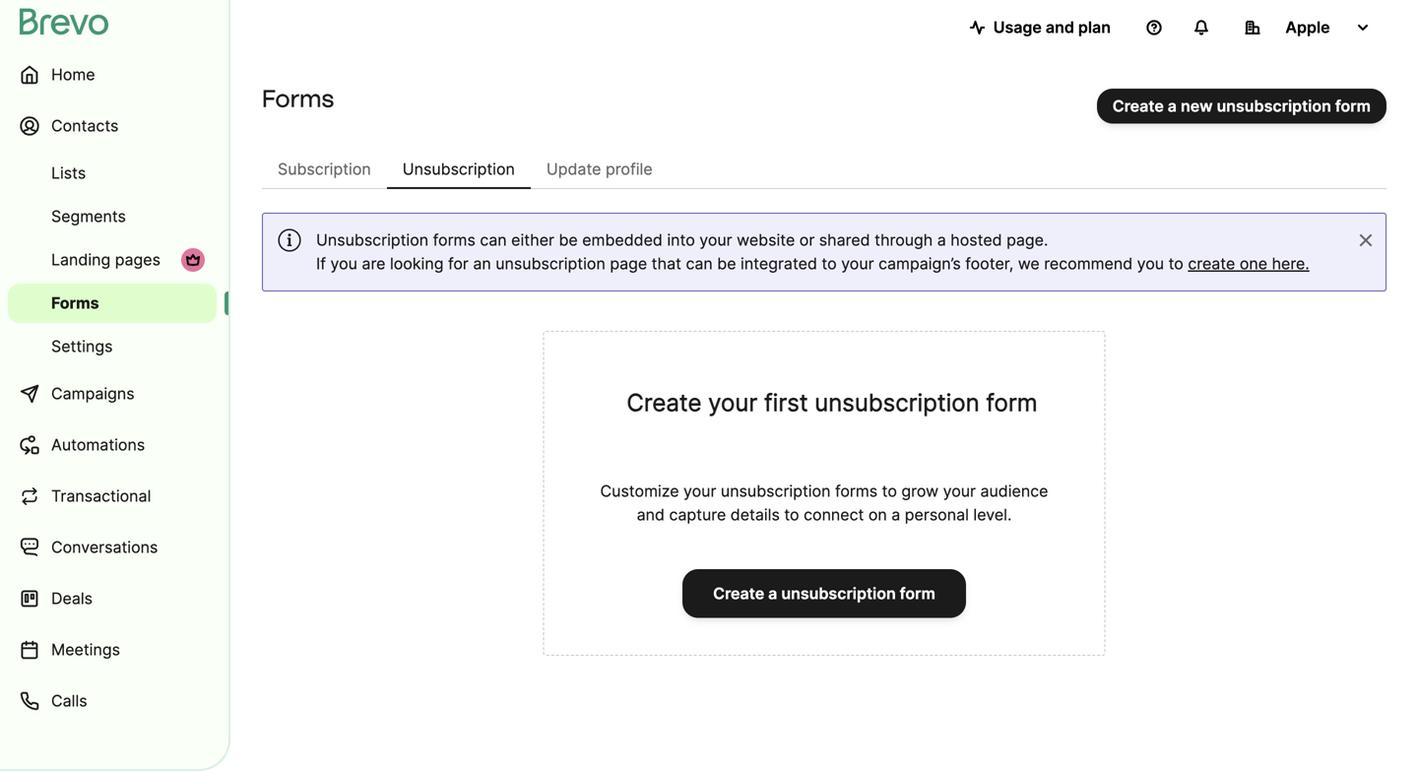 Task type: describe. For each thing, give the bounding box(es) containing it.
create one here. link
[[1188, 254, 1310, 273]]

usage and plan
[[994, 18, 1111, 37]]

either
[[511, 231, 555, 250]]

shared
[[819, 231, 870, 250]]

level.
[[974, 505, 1012, 525]]

or
[[800, 231, 815, 250]]

unsubscription inside customize your unsubscription forms to grow your audience and capture details to connect on a personal level.
[[721, 482, 831, 501]]

create for create a new unsubscription form
[[1113, 97, 1164, 116]]

calls link
[[8, 678, 217, 725]]

if
[[316, 254, 326, 273]]

create for create a unsubscription form
[[713, 584, 765, 603]]

your up capture
[[684, 482, 717, 501]]

to left create
[[1169, 254, 1184, 273]]

forms inside customize your unsubscription forms to grow your audience and capture details to connect on a personal level.
[[835, 482, 878, 501]]

page
[[610, 254, 647, 273]]

create a new unsubscription form link
[[1097, 89, 1387, 124]]

1 horizontal spatial be
[[717, 254, 736, 273]]

to right the details
[[784, 505, 799, 525]]

into
[[667, 231, 695, 250]]

and inside 'button'
[[1046, 18, 1075, 37]]

automations link
[[8, 422, 217, 469]]

conversations link
[[8, 524, 217, 571]]

a inside unsubscription forms can either be embedded into your website or shared through a hosted page. if you are looking for an unsubscription page that can be integrated to your campaign's footer, we recommend you to create one here.
[[938, 231, 946, 250]]

create a new unsubscription form
[[1113, 97, 1371, 116]]

your left first
[[708, 388, 758, 417]]

capture
[[669, 505, 726, 525]]

audience
[[981, 482, 1049, 501]]

deals link
[[8, 575, 217, 623]]

settings link
[[8, 327, 217, 366]]

campaigns link
[[8, 370, 217, 418]]

plan
[[1079, 18, 1111, 37]]

landing
[[51, 250, 111, 269]]

unsubscription inside "link"
[[1217, 97, 1332, 116]]

0 horizontal spatial forms
[[51, 294, 99, 313]]

update
[[547, 160, 601, 179]]

a inside create a new unsubscription form "link"
[[1168, 97, 1177, 116]]

through
[[875, 231, 933, 250]]

footer,
[[966, 254, 1014, 273]]

settings
[[51, 337, 113, 356]]

unsubscription forms can either be embedded into your website or shared through a hosted page. if you are looking for an unsubscription page that can be integrated to your campaign's footer, we recommend you to create one here.
[[316, 231, 1310, 273]]

new
[[1181, 97, 1213, 116]]

update profile
[[547, 160, 653, 179]]

forms inside unsubscription forms can either be embedded into your website or shared through a hosted page. if you are looking for an unsubscription page that can be integrated to your campaign's footer, we recommend you to create one here.
[[433, 231, 476, 250]]

conversations
[[51, 538, 158, 557]]

for
[[448, 254, 469, 273]]

campaign's
[[879, 254, 961, 273]]

an
[[473, 254, 491, 273]]

a inside customize your unsubscription forms to grow your audience and capture details to connect on a personal level.
[[892, 505, 901, 525]]

calls
[[51, 692, 87, 711]]

home link
[[8, 51, 217, 99]]

your down shared
[[841, 254, 874, 273]]

lists
[[51, 164, 86, 183]]

customize
[[600, 482, 679, 501]]

one
[[1240, 254, 1268, 273]]

meetings link
[[8, 626, 217, 674]]

personal
[[905, 505, 969, 525]]

customize your unsubscription forms to grow your audience and capture details to connect on a personal level.
[[600, 482, 1049, 525]]

unsubscription link
[[387, 150, 531, 189]]

connect
[[804, 505, 864, 525]]

pages
[[115, 250, 161, 269]]



Task type: vqa. For each thing, say whether or not it's contained in the screenshot.
How
no



Task type: locate. For each thing, give the bounding box(es) containing it.
looking
[[390, 254, 444, 273]]

0 horizontal spatial form
[[900, 584, 936, 603]]

here.
[[1272, 254, 1310, 273]]

to
[[822, 254, 837, 273], [1169, 254, 1184, 273], [882, 482, 897, 501], [784, 505, 799, 525]]

and inside customize your unsubscription forms to grow your audience and capture details to connect on a personal level.
[[637, 505, 665, 525]]

form
[[1336, 97, 1371, 116], [986, 388, 1038, 417], [900, 584, 936, 603]]

integrated
[[741, 254, 818, 273]]

unsubscription up grow
[[815, 388, 980, 417]]

create up customize
[[627, 388, 702, 417]]

apple
[[1286, 18, 1330, 37]]

0 horizontal spatial create
[[627, 388, 702, 417]]

you right "if"
[[330, 254, 358, 273]]

forms
[[433, 231, 476, 250], [835, 482, 878, 501]]

a inside create a unsubscription form link
[[769, 584, 778, 603]]

be right either
[[559, 231, 578, 250]]

you left create
[[1137, 254, 1164, 273]]

a up campaign's
[[938, 231, 946, 250]]

profile
[[606, 160, 653, 179]]

0 vertical spatial can
[[480, 231, 507, 250]]

deals
[[51, 589, 93, 608]]

form for create your first unsubscription form
[[986, 388, 1038, 417]]

create left new
[[1113, 97, 1164, 116]]

forms up for
[[433, 231, 476, 250]]

and
[[1046, 18, 1075, 37], [637, 505, 665, 525]]

unsubscription down either
[[496, 254, 606, 273]]

we
[[1018, 254, 1040, 273]]

create for create your first unsubscription form
[[627, 388, 702, 417]]

website
[[737, 231, 795, 250]]

create your first unsubscription form
[[627, 388, 1038, 417]]

contacts link
[[8, 102, 217, 150]]

0 horizontal spatial and
[[637, 505, 665, 525]]

forms up on
[[835, 482, 878, 501]]

unsubscription up for
[[403, 160, 515, 179]]

1 vertical spatial can
[[686, 254, 713, 273]]

1 horizontal spatial forms
[[835, 482, 878, 501]]

0 vertical spatial forms
[[433, 231, 476, 250]]

page.
[[1007, 231, 1048, 250]]

landing pages link
[[8, 240, 217, 280]]

1 horizontal spatial form
[[986, 388, 1038, 417]]

1 horizontal spatial create
[[713, 584, 765, 603]]

create
[[1188, 254, 1236, 273]]

forms link
[[8, 284, 217, 323]]

subscription link
[[262, 150, 387, 189]]

landing pages
[[51, 250, 161, 269]]

forms down landing
[[51, 294, 99, 313]]

hosted
[[951, 231, 1002, 250]]

forms up the "subscription"
[[262, 84, 334, 113]]

form for create a new unsubscription form
[[1336, 97, 1371, 116]]

unsubscription for unsubscription forms can either be embedded into your website or shared through a hosted page. if you are looking for an unsubscription page that can be integrated to your campaign's footer, we recommend you to create one here.
[[316, 231, 429, 250]]

are
[[362, 254, 386, 273]]

1 vertical spatial create
[[627, 388, 702, 417]]

0 vertical spatial be
[[559, 231, 578, 250]]

unsubscription inside unsubscription forms can either be embedded into your website or shared through a hosted page. if you are looking for an unsubscription page that can be integrated to your campaign's footer, we recommend you to create one here.
[[496, 254, 606, 273]]

unsubscription up the details
[[721, 482, 831, 501]]

0 vertical spatial create
[[1113, 97, 1164, 116]]

create
[[1113, 97, 1164, 116], [627, 388, 702, 417], [713, 584, 765, 603]]

1 horizontal spatial and
[[1046, 18, 1075, 37]]

a right on
[[892, 505, 901, 525]]

1 vertical spatial unsubscription
[[316, 231, 429, 250]]

your up personal
[[943, 482, 976, 501]]

to up on
[[882, 482, 897, 501]]

subscription
[[278, 160, 371, 179]]

and left plan
[[1046, 18, 1075, 37]]

a left new
[[1168, 97, 1177, 116]]

2 horizontal spatial form
[[1336, 97, 1371, 116]]

embedded
[[582, 231, 663, 250]]

create inside "link"
[[1113, 97, 1164, 116]]

usage and plan button
[[954, 8, 1127, 47]]

contacts
[[51, 116, 119, 135]]

unsubscription inside unsubscription forms can either be embedded into your website or shared through a hosted page. if you are looking for an unsubscription page that can be integrated to your campaign's footer, we recommend you to create one here.
[[316, 231, 429, 250]]

transactional link
[[8, 473, 217, 520]]

your
[[700, 231, 733, 250], [841, 254, 874, 273], [708, 388, 758, 417], [684, 482, 717, 501], [943, 482, 976, 501]]

forms
[[262, 84, 334, 113], [51, 294, 99, 313]]

form up 'audience'
[[986, 388, 1038, 417]]

form down apple button
[[1336, 97, 1371, 116]]

create a unsubscription form link
[[683, 569, 966, 618]]

1 vertical spatial forms
[[51, 294, 99, 313]]

0 vertical spatial and
[[1046, 18, 1075, 37]]

details
[[731, 505, 780, 525]]

recommend
[[1044, 254, 1133, 273]]

meetings
[[51, 640, 120, 659]]

2 vertical spatial form
[[900, 584, 936, 603]]

form inside create a unsubscription form link
[[900, 584, 936, 603]]

0 horizontal spatial be
[[559, 231, 578, 250]]

left___rvooi image
[[185, 252, 201, 268]]

2 vertical spatial create
[[713, 584, 765, 603]]

1 vertical spatial forms
[[835, 482, 878, 501]]

2 horizontal spatial create
[[1113, 97, 1164, 116]]

can down into
[[686, 254, 713, 273]]

your right into
[[700, 231, 733, 250]]

unsubscription for unsubscription
[[403, 160, 515, 179]]

0 vertical spatial forms
[[262, 84, 334, 113]]

that
[[652, 254, 682, 273]]

form down personal
[[900, 584, 936, 603]]

0 vertical spatial form
[[1336, 97, 1371, 116]]

usage
[[994, 18, 1042, 37]]

update profile link
[[531, 150, 669, 189]]

unsubscription up are
[[316, 231, 429, 250]]

1 you from the left
[[330, 254, 358, 273]]

0 horizontal spatial you
[[330, 254, 358, 273]]

create down the details
[[713, 584, 765, 603]]

create a unsubscription form
[[713, 584, 936, 603]]

unsubscription right new
[[1217, 97, 1332, 116]]

be left integrated
[[717, 254, 736, 273]]

form inside create a new unsubscription form "link"
[[1336, 97, 1371, 116]]

home
[[51, 65, 95, 84]]

be
[[559, 231, 578, 250], [717, 254, 736, 273]]

1 horizontal spatial can
[[686, 254, 713, 273]]

to down shared
[[822, 254, 837, 273]]

1 vertical spatial form
[[986, 388, 1038, 417]]

on
[[869, 505, 887, 525]]

unsubscription
[[1217, 97, 1332, 116], [496, 254, 606, 273], [815, 388, 980, 417], [721, 482, 831, 501], [781, 584, 896, 603]]

can
[[480, 231, 507, 250], [686, 254, 713, 273]]

0 vertical spatial unsubscription
[[403, 160, 515, 179]]

first
[[764, 388, 808, 417]]

transactional
[[51, 487, 151, 506]]

can up an
[[480, 231, 507, 250]]

a down the details
[[769, 584, 778, 603]]

you
[[330, 254, 358, 273], [1137, 254, 1164, 273]]

unsubscription down connect
[[781, 584, 896, 603]]

2 you from the left
[[1137, 254, 1164, 273]]

a
[[1168, 97, 1177, 116], [938, 231, 946, 250], [892, 505, 901, 525], [769, 584, 778, 603]]

1 horizontal spatial forms
[[262, 84, 334, 113]]

0 horizontal spatial can
[[480, 231, 507, 250]]

campaigns
[[51, 384, 135, 403]]

automations
[[51, 435, 145, 455]]

1 vertical spatial and
[[637, 505, 665, 525]]

unsubscription
[[403, 160, 515, 179], [316, 231, 429, 250]]

segments link
[[8, 197, 217, 236]]

1 vertical spatial be
[[717, 254, 736, 273]]

and down customize
[[637, 505, 665, 525]]

0 horizontal spatial forms
[[433, 231, 476, 250]]

1 horizontal spatial you
[[1137, 254, 1164, 273]]

segments
[[51, 207, 126, 226]]

lists link
[[8, 154, 217, 193]]

apple button
[[1229, 8, 1387, 47]]

grow
[[902, 482, 939, 501]]



